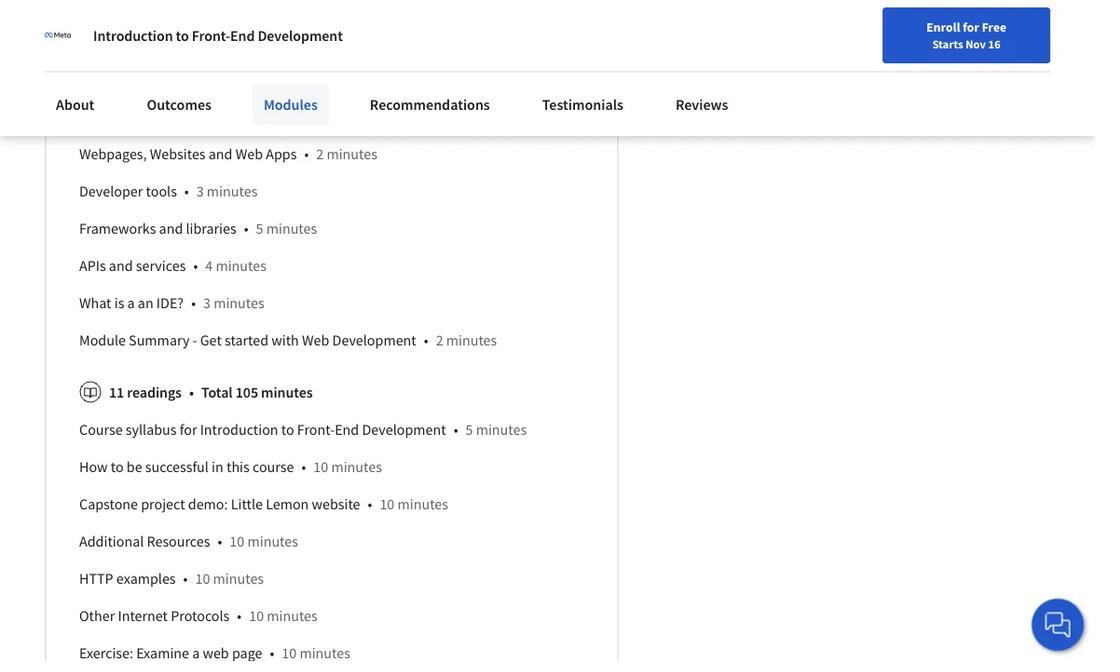 Task type: describe. For each thing, give the bounding box(es) containing it.
services
[[136, 257, 186, 275]]

to for end
[[176, 26, 189, 45]]

an
[[138, 294, 154, 313]]

to for css
[[112, 107, 125, 126]]

websites
[[150, 145, 206, 163]]

capstone project demo: little lemon website • 10 minutes
[[79, 495, 448, 514]]

successful
[[145, 458, 209, 477]]

readings
[[127, 383, 182, 402]]

enroll
[[927, 19, 961, 35]]

additional resources • 10 minutes
[[79, 533, 298, 551]]

summary
[[129, 331, 190, 350]]

0 vertical spatial front-
[[192, 26, 230, 45]]

website
[[312, 495, 360, 514]]

developer tools • 3 minutes
[[79, 182, 258, 201]]

1 horizontal spatial http
[[176, 70, 211, 89]]

development for end
[[362, 421, 446, 439]]

and down intro to html, css and javascript • 4 minutes
[[209, 145, 233, 163]]

with
[[272, 331, 299, 350]]

0 horizontal spatial web
[[236, 145, 263, 163]]

10 up website at the bottom of the page
[[314, 458, 328, 477]]

enroll for free starts nov 16
[[927, 19, 1007, 51]]

testimonials link
[[531, 84, 635, 125]]

introduction to internet protocols • 4 minutes
[[79, 33, 369, 51]]

10 right website at the bottom of the page
[[380, 495, 395, 514]]

get
[[200, 331, 222, 350]]

webpages,
[[79, 145, 147, 163]]

how
[[79, 458, 108, 477]]

introduction up this at the bottom left of page
[[200, 421, 278, 439]]

and right css
[[198, 107, 222, 126]]

is
[[114, 294, 124, 313]]

16
[[989, 36, 1001, 51]]

chat with us image
[[1043, 611, 1073, 641]]

introduction for introduction to http • 7 minutes
[[79, 70, 158, 89]]

module
[[79, 331, 126, 350]]

0 vertical spatial 5
[[256, 219, 263, 238]]

frameworks
[[79, 219, 156, 238]]

reviews
[[676, 95, 729, 114]]

recommendations
[[370, 95, 490, 114]]

started
[[225, 331, 269, 350]]

javascript
[[225, 107, 289, 126]]

0 vertical spatial protocols
[[229, 33, 288, 51]]

capstone
[[79, 495, 138, 514]]

what is a an ide? • 3 minutes
[[79, 294, 264, 313]]

0 vertical spatial 3
[[196, 182, 204, 201]]

css
[[171, 107, 195, 126]]

libraries
[[186, 219, 237, 238]]

10 up other internet protocols • 10 minutes
[[195, 570, 210, 589]]

ide?
[[157, 294, 184, 313]]

1 horizontal spatial end
[[335, 421, 359, 439]]

a
[[127, 294, 135, 313]]

total
[[201, 383, 233, 402]]

how to be successful in this course • 10 minutes
[[79, 458, 382, 477]]

about link
[[45, 84, 106, 125]]

about
[[56, 95, 95, 114]]

0 vertical spatial 4
[[308, 33, 315, 51]]

recommendations link
[[359, 84, 501, 125]]

tools
[[146, 182, 177, 201]]

0 horizontal spatial for
[[180, 421, 197, 439]]

introduction to http • 7 minutes
[[79, 70, 291, 89]]

coursera image
[[9, 15, 128, 45]]

other internet protocols • 10 minutes
[[79, 607, 318, 626]]

nov
[[966, 36, 986, 51]]

and right apis
[[109, 257, 133, 275]]

modules link
[[253, 84, 329, 125]]

1 horizontal spatial 5
[[466, 421, 473, 439]]

1 vertical spatial protocols
[[171, 607, 230, 626]]

apis and services • 4 minutes
[[79, 257, 267, 275]]

0 vertical spatial development
[[258, 26, 343, 45]]



Task type: locate. For each thing, give the bounding box(es) containing it.
7
[[230, 70, 237, 89]]

4 down libraries
[[205, 257, 213, 275]]

show notifications image
[[894, 23, 916, 46]]

introduction
[[93, 26, 173, 45], [79, 33, 158, 51], [79, 70, 158, 89], [200, 421, 278, 439]]

0 vertical spatial internet
[[176, 33, 226, 51]]

to for •
[[160, 70, 173, 89]]

1 vertical spatial for
[[180, 421, 197, 439]]

0 vertical spatial end
[[230, 26, 255, 45]]

1 vertical spatial web
[[302, 331, 330, 350]]

web
[[236, 145, 263, 163], [302, 331, 330, 350]]

introduction to front-end development
[[93, 26, 343, 45]]

0 horizontal spatial internet
[[118, 607, 168, 626]]

http up other
[[79, 570, 113, 589]]

0 horizontal spatial end
[[230, 26, 255, 45]]

intro to html, css and javascript • 4 minutes
[[79, 107, 369, 126]]

outcomes link
[[136, 84, 223, 125]]

intro
[[79, 107, 110, 126]]

10
[[314, 458, 328, 477], [380, 495, 395, 514], [230, 533, 245, 551], [195, 570, 210, 589], [249, 607, 264, 626]]

project
[[141, 495, 185, 514]]

in
[[212, 458, 224, 477]]

11 readings
[[109, 383, 182, 402]]

for
[[963, 19, 980, 35], [180, 421, 197, 439]]

1 vertical spatial http
[[79, 570, 113, 589]]

front- up 7
[[192, 26, 230, 45]]

for up nov at top right
[[963, 19, 980, 35]]

introduction up intro
[[79, 70, 158, 89]]

3
[[196, 182, 204, 201], [203, 294, 211, 313]]

development
[[258, 26, 343, 45], [332, 331, 417, 350], [362, 421, 446, 439]]

testimonials
[[542, 95, 624, 114]]

1 vertical spatial 2
[[436, 331, 443, 350]]

-
[[193, 331, 197, 350]]

front-
[[192, 26, 230, 45], [297, 421, 335, 439]]

resources
[[147, 533, 210, 551]]

reviews link
[[665, 84, 740, 125]]

internet
[[176, 33, 226, 51], [118, 607, 168, 626]]

for inside "enroll for free starts nov 16"
[[963, 19, 980, 35]]

apps
[[266, 145, 297, 163]]

http examples • 10 minutes
[[79, 570, 264, 589]]

what
[[79, 294, 111, 313]]

1 horizontal spatial for
[[963, 19, 980, 35]]

1 vertical spatial 4
[[308, 107, 315, 126]]

other
[[79, 607, 115, 626]]

frameworks and libraries • 5 minutes
[[79, 219, 317, 238]]

internet down examples
[[118, 607, 168, 626]]

2 vertical spatial development
[[362, 421, 446, 439]]

1 vertical spatial development
[[332, 331, 417, 350]]

web right 'with'
[[302, 331, 330, 350]]

1 horizontal spatial internet
[[176, 33, 226, 51]]

0 horizontal spatial 2
[[316, 145, 324, 163]]

end up 7
[[230, 26, 255, 45]]

1 vertical spatial 5
[[466, 421, 473, 439]]

be
[[127, 458, 142, 477]]

protocols up 7
[[229, 33, 288, 51]]

2 vertical spatial 4
[[205, 257, 213, 275]]

None search field
[[236, 12, 394, 49]]

module summary - get started with web development • 2 minutes
[[79, 331, 497, 350]]

syllabus
[[126, 421, 177, 439]]

protocols
[[229, 33, 288, 51], [171, 607, 230, 626]]

course
[[79, 421, 123, 439]]

0 horizontal spatial front-
[[192, 26, 230, 45]]

0 horizontal spatial http
[[79, 570, 113, 589]]

0 vertical spatial web
[[236, 145, 263, 163]]

10 down http examples • 10 minutes
[[249, 607, 264, 626]]

0 vertical spatial for
[[963, 19, 980, 35]]

1 vertical spatial internet
[[118, 607, 168, 626]]

introduction for introduction to internet protocols • 4 minutes
[[79, 33, 158, 51]]

and
[[198, 107, 222, 126], [209, 145, 233, 163], [159, 219, 183, 238], [109, 257, 133, 275]]

for right "syllabus"
[[180, 421, 197, 439]]

3 up "frameworks and libraries • 5 minutes"
[[196, 182, 204, 201]]

1 vertical spatial 3
[[203, 294, 211, 313]]

examples
[[116, 570, 176, 589]]

this
[[227, 458, 250, 477]]

0 horizontal spatial 5
[[256, 219, 263, 238]]

demo:
[[188, 495, 228, 514]]

to for successful
[[111, 458, 124, 477]]

introduction up introduction to http • 7 minutes
[[93, 26, 173, 45]]

3 right ide?
[[203, 294, 211, 313]]

to for protocols
[[160, 33, 173, 51]]

to
[[176, 26, 189, 45], [160, 33, 173, 51], [160, 70, 173, 89], [112, 107, 125, 126], [281, 421, 294, 439], [111, 458, 124, 477]]

introduction for introduction to front-end development
[[93, 26, 173, 45]]

introduction right meta icon on the top
[[79, 33, 158, 51]]

•
[[296, 33, 300, 51], [218, 70, 223, 89], [296, 107, 301, 126], [304, 145, 309, 163], [184, 182, 189, 201], [244, 219, 249, 238], [193, 257, 198, 275], [191, 294, 196, 313], [424, 331, 429, 350], [189, 383, 194, 402], [454, 421, 458, 439], [302, 458, 306, 477], [368, 495, 372, 514], [218, 533, 222, 551], [183, 570, 188, 589], [237, 607, 242, 626]]

1 horizontal spatial front-
[[297, 421, 335, 439]]

outcomes
[[147, 95, 212, 114]]

0 vertical spatial http
[[176, 70, 211, 89]]

5
[[256, 219, 263, 238], [466, 421, 473, 439]]

meta image
[[45, 22, 71, 48]]

lemon
[[266, 495, 309, 514]]

4 right javascript at the top left
[[308, 107, 315, 126]]

protocols down http examples • 10 minutes
[[171, 607, 230, 626]]

front- down • total 105 minutes
[[297, 421, 335, 439]]

course
[[253, 458, 294, 477]]

105
[[236, 383, 258, 402]]

additional
[[79, 533, 144, 551]]

10 down little
[[230, 533, 245, 551]]

http
[[176, 70, 211, 89], [79, 570, 113, 589]]

2
[[316, 145, 324, 163], [436, 331, 443, 350]]

4 up modules link
[[308, 33, 315, 51]]

menu item
[[754, 19, 874, 79]]

starts
[[933, 36, 964, 51]]

developer
[[79, 182, 143, 201]]

4
[[308, 33, 315, 51], [308, 107, 315, 126], [205, 257, 213, 275]]

• total 105 minutes
[[189, 383, 313, 402]]

1 vertical spatial end
[[335, 421, 359, 439]]

html,
[[128, 107, 168, 126]]

webpages, websites and web apps • 2 minutes
[[79, 145, 378, 163]]

end
[[230, 26, 255, 45], [335, 421, 359, 439]]

course syllabus for introduction to front-end development • 5 minutes
[[79, 421, 527, 439]]

11
[[109, 383, 124, 402]]

1 horizontal spatial 2
[[436, 331, 443, 350]]

modules
[[264, 95, 318, 114]]

apis
[[79, 257, 106, 275]]

web left 'apps'
[[236, 145, 263, 163]]

1 horizontal spatial web
[[302, 331, 330, 350]]

internet up introduction to http • 7 minutes
[[176, 33, 226, 51]]

free
[[982, 19, 1007, 35]]

and up apis and services • 4 minutes
[[159, 219, 183, 238]]

1 vertical spatial front-
[[297, 421, 335, 439]]

development for web
[[332, 331, 417, 350]]

minutes
[[318, 33, 369, 51], [240, 70, 291, 89], [318, 107, 369, 126], [327, 145, 378, 163], [207, 182, 258, 201], [266, 219, 317, 238], [216, 257, 267, 275], [214, 294, 264, 313], [446, 331, 497, 350], [261, 383, 313, 402], [476, 421, 527, 439], [331, 458, 382, 477], [398, 495, 448, 514], [248, 533, 298, 551], [213, 570, 264, 589], [267, 607, 318, 626]]

end up website at the bottom of the page
[[335, 421, 359, 439]]

0 vertical spatial 2
[[316, 145, 324, 163]]

little
[[231, 495, 263, 514]]

http up outcomes
[[176, 70, 211, 89]]



Task type: vqa. For each thing, say whether or not it's contained in the screenshot.


